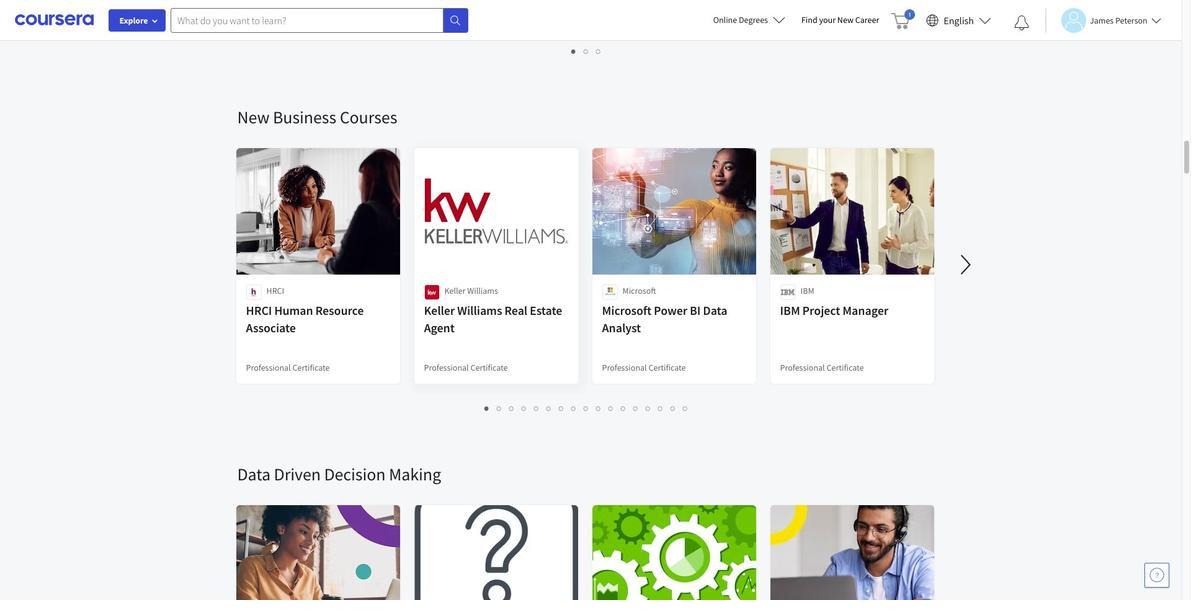 Task type: describe. For each thing, give the bounding box(es) containing it.
4 button
[[518, 402, 531, 416]]

5
[[534, 403, 539, 415]]

2 for rightmost 3 button
[[584, 45, 589, 57]]

data driven decision making carousel element
[[231, 426, 1192, 601]]

certificate for associate
[[293, 363, 330, 374]]

hrci human resource associate
[[246, 303, 364, 336]]

2 for leftmost 3 button
[[497, 403, 502, 415]]

keller williams image
[[424, 285, 440, 300]]

resource
[[316, 303, 364, 318]]

3 for rightmost 3 button
[[597, 45, 602, 57]]

0 horizontal spatial new
[[237, 106, 270, 128]]

professional for ibm project manager
[[781, 363, 825, 374]]

11 button
[[605, 402, 619, 416]]

data analytics methods for marketing course by meta, image
[[771, 506, 935, 601]]

15
[[659, 403, 669, 415]]

hrci for hrci
[[267, 286, 284, 297]]

6
[[547, 403, 552, 415]]

your
[[820, 14, 836, 25]]

james peterson
[[1091, 15, 1148, 26]]

analyst
[[602, 320, 641, 336]]

ibm for ibm
[[801, 286, 815, 297]]

10 button
[[593, 402, 606, 416]]

What do you want to learn? text field
[[171, 8, 444, 33]]

data driven decision making
[[237, 464, 441, 486]]

2 course from the left
[[424, 5, 450, 16]]

project
[[803, 303, 841, 318]]

9 button
[[580, 402, 593, 416]]

professional certificate for williams
[[424, 363, 508, 374]]

manager
[[843, 303, 889, 318]]

1 horizontal spatial new
[[838, 14, 854, 25]]

driven
[[274, 464, 321, 486]]

professional certificate for human
[[246, 363, 330, 374]]

microsoft for microsoft power bi data analyst
[[602, 303, 652, 318]]

professional for keller williams real estate agent
[[424, 363, 469, 374]]

professional certificate for power
[[602, 363, 686, 374]]

1 horizontal spatial 3 button
[[593, 44, 605, 58]]

online degrees button
[[704, 6, 796, 34]]

career
[[856, 14, 880, 25]]

courses
[[340, 106, 397, 128]]

power
[[654, 303, 688, 318]]

17 button
[[680, 402, 693, 416]]

9
[[584, 403, 589, 415]]

1 button for rightmost 3 button
[[568, 44, 580, 58]]

11
[[609, 403, 619, 415]]

microsoft image
[[602, 285, 618, 300]]

2 button for 1 button for leftmost 3 button
[[494, 402, 506, 416]]

real
[[505, 303, 528, 318]]

keller williams
[[445, 286, 498, 297]]

1 course link from the left
[[235, 0, 401, 28]]

williams for williams
[[468, 286, 498, 297]]

certificate for data
[[649, 363, 686, 374]]

keller for keller williams real estate agent
[[424, 303, 455, 318]]

17
[[683, 403, 693, 415]]

shopping cart: 1 item image
[[892, 9, 916, 29]]

6 button
[[543, 402, 556, 416]]

16 button
[[667, 402, 681, 416]]

associate
[[246, 320, 296, 336]]

8
[[572, 403, 577, 415]]

professional certificate for project
[[781, 363, 864, 374]]

measure and optimize social media marketing campaigns course by meta, image
[[236, 506, 401, 601]]

12 button
[[618, 402, 631, 416]]

5 button
[[531, 402, 543, 416]]

1 button for leftmost 3 button
[[481, 402, 494, 416]]

13 button
[[630, 402, 644, 416]]

3 course from the left
[[781, 5, 806, 16]]

7 button
[[556, 402, 568, 416]]

0 horizontal spatial 3 button
[[506, 402, 518, 416]]

1 list from the top
[[237, 44, 936, 58]]

4
[[522, 403, 527, 415]]

1 vertical spatial data
[[237, 464, 271, 486]]

microsoft power bi data analyst
[[602, 303, 728, 336]]

human
[[275, 303, 313, 318]]

online degrees
[[714, 14, 768, 25]]

english button
[[922, 0, 997, 40]]



Task type: vqa. For each thing, say whether or not it's contained in the screenshot.
APPLICATION
no



Task type: locate. For each thing, give the bounding box(es) containing it.
hrci for hrci human resource associate
[[246, 303, 272, 318]]

12
[[621, 403, 631, 415]]

0 horizontal spatial 2 button
[[494, 402, 506, 416]]

new right 'your'
[[838, 14, 854, 25]]

new left business
[[237, 106, 270, 128]]

certificate down ibm project manager
[[827, 363, 864, 374]]

professional down associate
[[246, 363, 291, 374]]

next slide image
[[951, 250, 981, 280]]

None search field
[[171, 8, 469, 33]]

1 horizontal spatial 3
[[597, 45, 602, 57]]

0 horizontal spatial 1 button
[[481, 402, 494, 416]]

1 for rightmost 3 button
[[572, 45, 577, 57]]

1 professional from the left
[[246, 363, 291, 374]]

keller up "agent"
[[424, 303, 455, 318]]

course link
[[235, 0, 401, 28], [413, 0, 579, 28], [769, 0, 936, 28]]

hrci inside hrci human resource associate
[[246, 303, 272, 318]]

15 button
[[655, 402, 669, 416]]

explore button
[[109, 9, 166, 32]]

hrci right hrci image
[[267, 286, 284, 297]]

bi
[[690, 303, 701, 318]]

williams
[[468, 286, 498, 297], [458, 303, 502, 318]]

microsoft for microsoft
[[623, 286, 657, 297]]

3 course link from the left
[[769, 0, 936, 28]]

1 for leftmost 3 button
[[485, 403, 490, 415]]

3 button
[[593, 44, 605, 58], [506, 402, 518, 416]]

business metrics for data-driven companies course by duke university, image
[[593, 506, 757, 601]]

james peterson button
[[1046, 8, 1162, 33]]

show notifications image
[[1015, 16, 1030, 30]]

1 vertical spatial list
[[237, 402, 936, 416]]

1 vertical spatial 2 button
[[494, 402, 506, 416]]

1 horizontal spatial ibm
[[801, 286, 815, 297]]

7
[[559, 403, 564, 415]]

1 horizontal spatial course
[[424, 5, 450, 16]]

0 vertical spatial 3 button
[[593, 44, 605, 58]]

ibm project manager
[[781, 303, 889, 318]]

0 vertical spatial data
[[704, 303, 728, 318]]

1 course from the left
[[246, 5, 271, 16]]

0 vertical spatial new
[[838, 14, 854, 25]]

keller
[[445, 286, 466, 297], [424, 303, 455, 318]]

business
[[273, 106, 337, 128]]

professional certificate
[[246, 363, 330, 374], [424, 363, 508, 374], [602, 363, 686, 374], [781, 363, 864, 374]]

data right bi
[[704, 303, 728, 318]]

keller inside keller williams real estate agent
[[424, 303, 455, 318]]

2 inside new business courses carousel element
[[497, 403, 502, 415]]

ibm right ibm image
[[801, 286, 815, 297]]

help center image
[[1150, 569, 1165, 584]]

peterson
[[1116, 15, 1148, 26]]

0 horizontal spatial 2
[[497, 403, 502, 415]]

0 vertical spatial list
[[237, 44, 936, 58]]

data left driven
[[237, 464, 271, 486]]

0 vertical spatial ibm
[[801, 286, 815, 297]]

4 professional from the left
[[781, 363, 825, 374]]

professional certificate down project
[[781, 363, 864, 374]]

hrci image
[[246, 285, 262, 300]]

1 horizontal spatial 1 button
[[568, 44, 580, 58]]

williams down keller williams
[[458, 303, 502, 318]]

microsoft right microsoft image
[[623, 286, 657, 297]]

hrci down hrci image
[[246, 303, 272, 318]]

online
[[714, 14, 738, 25]]

1 vertical spatial 1 button
[[481, 402, 494, 416]]

professional certificate up 10 11 12 13 14 15 16 17
[[602, 363, 686, 374]]

data
[[704, 303, 728, 318], [237, 464, 271, 486]]

13
[[634, 403, 644, 415]]

0 vertical spatial microsoft
[[623, 286, 657, 297]]

3 professional from the left
[[602, 363, 647, 374]]

keller williams real estate agent
[[424, 303, 563, 336]]

ibm for ibm project manager
[[781, 303, 801, 318]]

1 vertical spatial 3
[[510, 403, 515, 415]]

2
[[584, 45, 589, 57], [497, 403, 502, 415]]

1 horizontal spatial 2 button
[[580, 44, 593, 58]]

3 certificate from the left
[[649, 363, 686, 374]]

2 horizontal spatial course link
[[769, 0, 936, 28]]

0 vertical spatial 2
[[584, 45, 589, 57]]

10
[[597, 403, 606, 415]]

0 horizontal spatial course
[[246, 5, 271, 16]]

1 horizontal spatial data
[[704, 303, 728, 318]]

new business courses carousel element
[[231, 69, 1192, 426]]

1 inside new business courses carousel element
[[485, 403, 490, 415]]

16
[[671, 403, 681, 415]]

microsoft up analyst
[[602, 303, 652, 318]]

microsoft
[[623, 286, 657, 297], [602, 303, 652, 318]]

new
[[838, 14, 854, 25], [237, 106, 270, 128]]

1
[[572, 45, 577, 57], [485, 403, 490, 415]]

ibm down ibm image
[[781, 303, 801, 318]]

agent
[[424, 320, 455, 336]]

williams inside keller williams real estate agent
[[458, 303, 502, 318]]

certificate
[[293, 363, 330, 374], [471, 363, 508, 374], [649, 363, 686, 374], [827, 363, 864, 374]]

list
[[237, 44, 936, 58], [237, 402, 936, 416]]

certificate down keller williams real estate agent
[[471, 363, 508, 374]]

0 vertical spatial 1
[[572, 45, 577, 57]]

1 vertical spatial new
[[237, 106, 270, 128]]

professional certificate down associate
[[246, 363, 330, 374]]

0 horizontal spatial 1
[[485, 403, 490, 415]]

ibm image
[[781, 285, 796, 300]]

keller right keller williams image
[[445, 286, 466, 297]]

1 horizontal spatial course link
[[413, 0, 579, 28]]

professional certificate down "agent"
[[424, 363, 508, 374]]

microsoft inside microsoft power bi data analyst
[[602, 303, 652, 318]]

2 button
[[580, 44, 593, 58], [494, 402, 506, 416]]

ibm
[[801, 286, 815, 297], [781, 303, 801, 318]]

1 button
[[568, 44, 580, 58], [481, 402, 494, 416]]

certificate up 15
[[649, 363, 686, 374]]

1 vertical spatial 2
[[497, 403, 502, 415]]

1 vertical spatial microsoft
[[602, 303, 652, 318]]

estate
[[530, 303, 563, 318]]

1 horizontal spatial 1
[[572, 45, 577, 57]]

find your new career link
[[796, 12, 886, 28]]

0 vertical spatial williams
[[468, 286, 498, 297]]

0 horizontal spatial course link
[[235, 0, 401, 28]]

2 certificate from the left
[[471, 363, 508, 374]]

williams up keller williams real estate agent
[[468, 286, 498, 297]]

decision
[[324, 464, 386, 486]]

professional down project
[[781, 363, 825, 374]]

4 professional certificate from the left
[[781, 363, 864, 374]]

0 vertical spatial 3
[[597, 45, 602, 57]]

0 vertical spatial hrci
[[267, 286, 284, 297]]

4 certificate from the left
[[827, 363, 864, 374]]

1 vertical spatial 3 button
[[506, 402, 518, 416]]

degrees
[[739, 14, 768, 25]]

making
[[389, 464, 441, 486]]

2 course link from the left
[[413, 0, 579, 28]]

ask questions to make data-driven decisions course by google, image
[[414, 506, 579, 601]]

1 vertical spatial williams
[[458, 303, 502, 318]]

1 vertical spatial 1
[[485, 403, 490, 415]]

james
[[1091, 15, 1114, 26]]

0 vertical spatial 1 button
[[568, 44, 580, 58]]

2 professional certificate from the left
[[424, 363, 508, 374]]

2 list from the top
[[237, 402, 936, 416]]

2 horizontal spatial course
[[781, 5, 806, 16]]

professional down analyst
[[602, 363, 647, 374]]

14
[[646, 403, 656, 415]]

0 horizontal spatial data
[[237, 464, 271, 486]]

14 button
[[642, 402, 656, 416]]

professional
[[246, 363, 291, 374], [424, 363, 469, 374], [602, 363, 647, 374], [781, 363, 825, 374]]

1 certificate from the left
[[293, 363, 330, 374]]

explore
[[119, 15, 148, 26]]

find
[[802, 14, 818, 25]]

8 button
[[568, 402, 580, 416]]

10 11 12 13 14 15 16 17
[[597, 403, 693, 415]]

0 vertical spatial keller
[[445, 286, 466, 297]]

new business courses
[[237, 106, 397, 128]]

english
[[944, 14, 975, 26]]

0 horizontal spatial ibm
[[781, 303, 801, 318]]

1 horizontal spatial 2
[[584, 45, 589, 57]]

professional for hrci human resource associate
[[246, 363, 291, 374]]

professional down "agent"
[[424, 363, 469, 374]]

0 vertical spatial 2 button
[[580, 44, 593, 58]]

williams for certificate
[[458, 303, 502, 318]]

3 for leftmost 3 button
[[510, 403, 515, 415]]

list inside new business courses carousel element
[[237, 402, 936, 416]]

professional for microsoft power bi data analyst
[[602, 363, 647, 374]]

1 vertical spatial keller
[[424, 303, 455, 318]]

certificate down hrci human resource associate
[[293, 363, 330, 374]]

1 professional certificate from the left
[[246, 363, 330, 374]]

3
[[597, 45, 602, 57], [510, 403, 515, 415]]

course
[[246, 5, 271, 16], [424, 5, 450, 16], [781, 5, 806, 16]]

1 vertical spatial ibm
[[781, 303, 801, 318]]

find your new career
[[802, 14, 880, 25]]

2 button for rightmost 3 button 1 button
[[580, 44, 593, 58]]

keller for keller williams
[[445, 286, 466, 297]]

0 horizontal spatial 3
[[510, 403, 515, 415]]

certificate for estate
[[471, 363, 508, 374]]

3 professional certificate from the left
[[602, 363, 686, 374]]

data inside microsoft power bi data analyst
[[704, 303, 728, 318]]

coursera image
[[15, 10, 94, 30]]

hrci
[[267, 286, 284, 297], [246, 303, 272, 318]]

2 professional from the left
[[424, 363, 469, 374]]

1 vertical spatial hrci
[[246, 303, 272, 318]]

3 inside new business courses carousel element
[[510, 403, 515, 415]]



